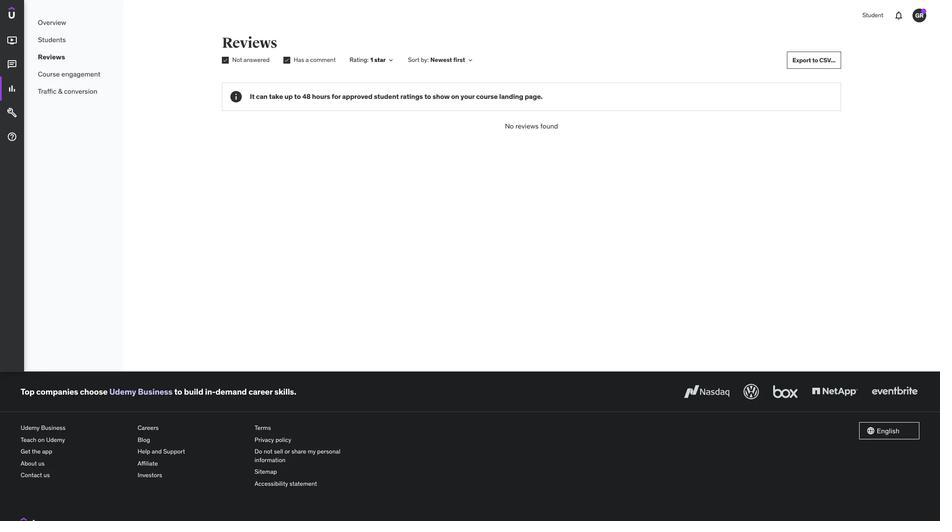 Task type: locate. For each thing, give the bounding box(es) containing it.
0 vertical spatial business
[[138, 386, 172, 397]]

1 horizontal spatial business
[[138, 386, 172, 397]]

to inside button
[[812, 56, 818, 64]]

investors
[[138, 471, 162, 479]]

terms link
[[255, 422, 365, 434]]

xsmall image right first
[[467, 57, 474, 64]]

first
[[453, 56, 465, 64]]

student link
[[857, 5, 888, 26]]

1 horizontal spatial udemy
[[46, 436, 65, 444]]

course
[[476, 92, 498, 101]]

udemy business teach on udemy get the app about us contact us
[[21, 424, 65, 479]]

export to csv...
[[792, 56, 836, 64]]

for
[[332, 92, 341, 101]]

xsmall image
[[467, 57, 474, 64], [222, 57, 229, 64]]

udemy business link
[[109, 386, 172, 397], [21, 422, 131, 434]]

reviews up not answered
[[222, 34, 277, 52]]

on right the teach at the left
[[38, 436, 45, 444]]

it
[[250, 92, 255, 101]]

udemy up 'app'
[[46, 436, 65, 444]]

48
[[302, 92, 311, 101]]

do
[[255, 448, 262, 455]]

1 vertical spatial udemy
[[21, 424, 40, 432]]

overview
[[38, 18, 66, 27]]

1 vertical spatial on
[[38, 436, 45, 444]]

reviews down students
[[38, 52, 65, 61]]

business up 'app'
[[41, 424, 65, 432]]

get
[[21, 448, 30, 455]]

0 vertical spatial on
[[451, 92, 459, 101]]

udemy business link up the careers
[[109, 386, 172, 397]]

skills.
[[274, 386, 296, 397]]

0 vertical spatial udemy business link
[[109, 386, 172, 397]]

to left show
[[424, 92, 431, 101]]

course engagement
[[38, 70, 100, 78]]

gr link
[[909, 5, 930, 26]]

udemy
[[109, 386, 136, 397], [21, 424, 40, 432], [46, 436, 65, 444]]

0 vertical spatial udemy
[[109, 386, 136, 397]]

udemy business link up get the app link
[[21, 422, 131, 434]]

companies
[[36, 386, 78, 397]]

sort
[[408, 56, 419, 64]]

personal
[[317, 448, 340, 455]]

box image
[[771, 382, 800, 401]]

xsmall image left has
[[283, 57, 290, 64]]

on left your at top
[[451, 92, 459, 101]]

to left csv...
[[812, 56, 818, 64]]

0 vertical spatial us
[[38, 460, 45, 467]]

xsmall image left not
[[222, 57, 229, 64]]

eventbrite image
[[870, 382, 919, 401]]

csv...
[[819, 56, 836, 64]]

and
[[152, 448, 162, 455]]

xsmall image right "star"
[[387, 57, 394, 64]]

answered
[[244, 56, 270, 64]]

reviews link
[[24, 48, 123, 65]]

2 vertical spatial udemy
[[46, 436, 65, 444]]

1 vertical spatial business
[[41, 424, 65, 432]]

medium image left course
[[7, 59, 17, 70]]

medium image left students
[[7, 35, 17, 46]]

has
[[294, 56, 304, 64]]

medium image
[[7, 83, 17, 94], [7, 108, 17, 118], [7, 132, 17, 142]]

1 vertical spatial udemy business link
[[21, 422, 131, 434]]

affiliate link
[[138, 458, 248, 470]]

english
[[877, 426, 900, 435]]

0 horizontal spatial business
[[41, 424, 65, 432]]

medium image
[[7, 35, 17, 46], [7, 59, 17, 70]]

overview link
[[24, 14, 123, 31]]

approved
[[342, 92, 372, 101]]

udemy image
[[9, 7, 48, 22], [21, 518, 60, 521]]

1 vertical spatial medium image
[[7, 108, 17, 118]]

traffic & conversion link
[[24, 83, 123, 100]]

udemy right choose
[[109, 386, 136, 397]]

1 horizontal spatial xsmall image
[[467, 57, 474, 64]]

privacy policy link
[[255, 434, 365, 446]]

on inside udemy business teach on udemy get the app about us contact us
[[38, 436, 45, 444]]

english button
[[859, 422, 919, 439]]

teach
[[21, 436, 36, 444]]

sitemap
[[255, 468, 277, 476]]

0 horizontal spatial reviews
[[38, 52, 65, 61]]

2 medium image from the top
[[7, 59, 17, 70]]

3 medium image from the top
[[7, 132, 17, 142]]

0 vertical spatial medium image
[[7, 35, 17, 46]]

take
[[269, 92, 283, 101]]

no
[[505, 122, 514, 130]]

2 vertical spatial medium image
[[7, 132, 17, 142]]

1 vertical spatial medium image
[[7, 59, 17, 70]]

0 horizontal spatial xsmall image
[[222, 57, 229, 64]]

demand
[[215, 386, 247, 397]]

0 horizontal spatial on
[[38, 436, 45, 444]]

0 horizontal spatial xsmall image
[[283, 57, 290, 64]]

business up the careers
[[138, 386, 172, 397]]

business
[[138, 386, 172, 397], [41, 424, 65, 432]]

nasdaq image
[[682, 382, 731, 401]]

course
[[38, 70, 60, 78]]

you have alerts image
[[921, 9, 926, 14]]

top companies choose udemy business to build in-demand career skills.
[[21, 386, 296, 397]]

privacy
[[255, 436, 274, 444]]

1 horizontal spatial on
[[451, 92, 459, 101]]

my
[[308, 448, 316, 455]]

information
[[255, 456, 286, 464]]

build
[[184, 386, 203, 397]]

2 horizontal spatial udemy
[[109, 386, 136, 397]]

help
[[138, 448, 150, 455]]

xsmall image
[[387, 57, 394, 64], [283, 57, 290, 64]]

1 horizontal spatial xsmall image
[[387, 57, 394, 64]]

to
[[812, 56, 818, 64], [294, 92, 301, 101], [424, 92, 431, 101], [174, 386, 182, 397]]

0 vertical spatial medium image
[[7, 83, 17, 94]]

udemy up the teach at the left
[[21, 424, 40, 432]]

us right contact
[[44, 471, 50, 479]]

not answered
[[232, 56, 270, 64]]

students link
[[24, 31, 123, 48]]

on
[[451, 92, 459, 101], [38, 436, 45, 444]]

contact us link
[[21, 470, 131, 482]]

us right about
[[38, 460, 45, 467]]



Task type: vqa. For each thing, say whether or not it's contained in the screenshot.
Animated projectiles on the bottom left of page
no



Task type: describe. For each thing, give the bounding box(es) containing it.
up
[[284, 92, 293, 101]]

hours
[[312, 92, 330, 101]]

gr
[[915, 11, 924, 19]]

traffic & conversion
[[38, 87, 97, 95]]

careers blog help and support affiliate investors
[[138, 424, 185, 479]]

comment
[[310, 56, 336, 64]]

course engagement link
[[24, 65, 123, 83]]

small image
[[867, 427, 875, 435]]

traffic
[[38, 87, 56, 95]]

support
[[163, 448, 185, 455]]

student
[[374, 92, 399, 101]]

by:
[[421, 56, 429, 64]]

get the app link
[[21, 446, 131, 458]]

1 vertical spatial us
[[44, 471, 50, 479]]

1
[[370, 56, 373, 64]]

volkswagen image
[[742, 382, 761, 401]]

2 xsmall image from the left
[[283, 57, 290, 64]]

conversion
[[64, 87, 97, 95]]

rating:
[[349, 56, 369, 64]]

blog link
[[138, 434, 248, 446]]

investors link
[[138, 470, 248, 482]]

page.
[[525, 92, 543, 101]]

reviews inside reviews link
[[38, 52, 65, 61]]

0 horizontal spatial udemy
[[21, 424, 40, 432]]

or
[[285, 448, 290, 455]]

1 horizontal spatial reviews
[[222, 34, 277, 52]]

reviews
[[515, 122, 539, 130]]

terms
[[255, 424, 271, 432]]

choose
[[80, 386, 108, 397]]

0 vertical spatial udemy image
[[9, 7, 48, 22]]

student
[[862, 11, 883, 19]]

blog
[[138, 436, 150, 444]]

1 medium image from the top
[[7, 35, 17, 46]]

careers link
[[138, 422, 248, 434]]

export
[[792, 56, 811, 64]]

1 medium image from the top
[[7, 83, 17, 94]]

rating: 1 star
[[349, 56, 386, 64]]

can
[[256, 92, 268, 101]]

not
[[232, 56, 242, 64]]

found
[[540, 122, 558, 130]]

app
[[42, 448, 52, 455]]

ratings
[[400, 92, 423, 101]]

careers
[[138, 424, 159, 432]]

it can take up to 48 hours for approved student ratings to show on your course landing page.
[[250, 92, 543, 101]]

business inside udemy business teach on udemy get the app about us contact us
[[41, 424, 65, 432]]

accessibility
[[255, 480, 288, 488]]

newest
[[430, 56, 452, 64]]

1 vertical spatial udemy image
[[21, 518, 60, 521]]

to left build
[[174, 386, 182, 397]]

a
[[306, 56, 309, 64]]

terms privacy policy do not sell or share my personal information sitemap accessibility statement
[[255, 424, 340, 488]]

2 medium image from the top
[[7, 108, 17, 118]]

to right up
[[294, 92, 301, 101]]

students
[[38, 35, 66, 44]]

has a comment
[[294, 56, 336, 64]]

engagement
[[61, 70, 100, 78]]

affiliate
[[138, 460, 158, 467]]

export to csv... button
[[787, 52, 841, 69]]

share
[[291, 448, 306, 455]]

no reviews found
[[505, 122, 558, 130]]

the
[[32, 448, 41, 455]]

accessibility statement link
[[255, 478, 365, 490]]

about
[[21, 460, 37, 467]]

sell
[[274, 448, 283, 455]]

career
[[249, 386, 273, 397]]

landing
[[499, 92, 523, 101]]

1 xsmall image from the left
[[467, 57, 474, 64]]

do not sell or share my personal information button
[[255, 446, 365, 466]]

sort by: newest first
[[408, 56, 465, 64]]

show
[[433, 92, 450, 101]]

contact
[[21, 471, 42, 479]]

in-
[[205, 386, 215, 397]]

sitemap link
[[255, 466, 365, 478]]

&
[[58, 87, 62, 95]]

your
[[461, 92, 475, 101]]

2 xsmall image from the left
[[222, 57, 229, 64]]

statement
[[290, 480, 317, 488]]

notifications image
[[894, 10, 904, 21]]

netapp image
[[810, 382, 860, 401]]

teach on udemy link
[[21, 434, 131, 446]]

policy
[[275, 436, 291, 444]]

top
[[21, 386, 34, 397]]

1 xsmall image from the left
[[387, 57, 394, 64]]

star
[[374, 56, 386, 64]]

help and support link
[[138, 446, 248, 458]]



